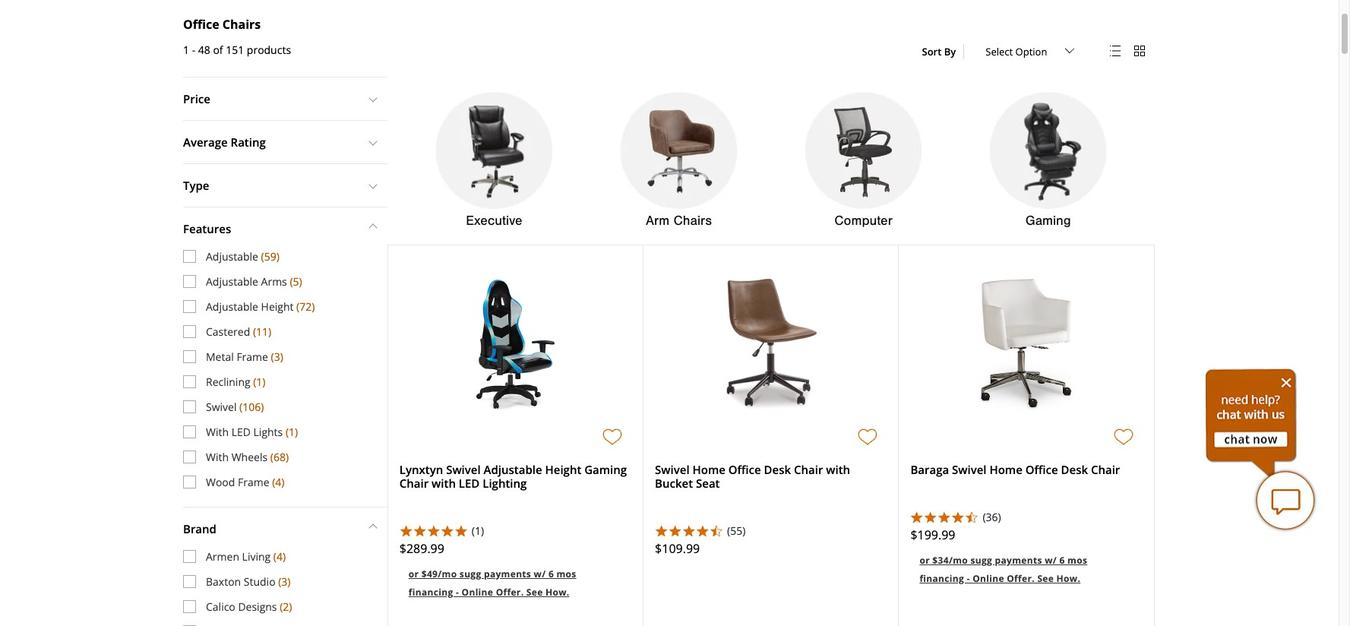 Task type: vqa. For each thing, say whether or not it's contained in the screenshot.


Task type: locate. For each thing, give the bounding box(es) containing it.
baraga home office desk chair, , large image
[[975, 277, 1078, 413]]

(36)
[[983, 510, 1001, 524]]

- inside or $49/mo sugg payments w/ 6 mos financing - online offer. see how.
[[456, 586, 459, 599]]

or inside the or $34/mo sugg payments w/ 6 mos financing - online offer. see how.
[[920, 554, 930, 567]]

0 horizontal spatial online
[[462, 586, 493, 599]]

or left $49/mo
[[409, 567, 419, 580]]

rating
[[231, 134, 266, 149]]

0 horizontal spatial mos
[[557, 567, 576, 580]]

w/ for $289.99
[[534, 567, 546, 580]]

0 horizontal spatial office
[[183, 16, 219, 33]]

chair for $199.99
[[1091, 462, 1120, 477]]

or inside or $49/mo sugg payments w/ 6 mos financing - online offer. see how.
[[409, 567, 419, 580]]

0 horizontal spatial height
[[261, 299, 294, 314]]

1 horizontal spatial height
[[545, 462, 582, 477]]

1 horizontal spatial offer.
[[1007, 572, 1035, 585]]

6 inside the or $34/mo sugg payments w/ 6 mos financing - online offer. see how.
[[1060, 554, 1065, 567]]

or $49/mo sugg payments w/ 6 mos financing - online offer. see how. button
[[400, 554, 631, 609]]

1 horizontal spatial online
[[973, 572, 1004, 585]]

(4) for wood frame (4)
[[272, 475, 285, 489]]

home up (36)
[[990, 462, 1023, 477]]

(1) right 5.0 image
[[472, 523, 484, 538]]

w/ inside the or $34/mo sugg payments w/ 6 mos financing - online offer. see how.
[[1045, 554, 1057, 567]]

frame down (11)
[[237, 349, 268, 364]]

(4)
[[272, 475, 285, 489], [273, 549, 286, 564]]

0 horizontal spatial home
[[693, 462, 726, 477]]

1 horizontal spatial sugg
[[971, 554, 992, 567]]

average rating
[[183, 134, 266, 149]]

1 vertical spatial height
[[545, 462, 582, 477]]

how. for $289.99
[[546, 586, 570, 599]]

0 vertical spatial (3)
[[271, 349, 283, 364]]

adjustable up adjustable arms (5)
[[206, 249, 258, 263]]

baxton studio (3)
[[206, 574, 291, 589]]

1 vertical spatial or
[[409, 567, 419, 580]]

(55) link
[[727, 523, 887, 539]]

0 vertical spatial 6
[[1060, 554, 1065, 567]]

0 vertical spatial -
[[192, 42, 195, 57]]

0 vertical spatial mos
[[1068, 554, 1087, 567]]

see down (1) link at the bottom of page
[[526, 586, 543, 599]]

1 horizontal spatial with
[[826, 462, 850, 477]]

1 - 48 of 151 products
[[183, 42, 291, 57]]

1 horizontal spatial or
[[920, 554, 930, 567]]

payments down (36)
[[995, 554, 1042, 567]]

1 horizontal spatial payments
[[995, 554, 1042, 567]]

or
[[920, 554, 930, 567], [409, 567, 419, 580]]

adjustable up (1) link at the bottom of page
[[484, 462, 542, 477]]

0 horizontal spatial sugg
[[460, 567, 481, 580]]

desk up (36) link
[[1061, 462, 1088, 477]]

1 horizontal spatial see
[[1037, 572, 1054, 585]]

2 horizontal spatial -
[[967, 572, 970, 585]]

see inside or $49/mo sugg payments w/ 6 mos financing - online offer. see how.
[[526, 586, 543, 599]]

mos inside or $49/mo sugg payments w/ 6 mos financing - online offer. see how.
[[557, 567, 576, 580]]

0 horizontal spatial 6
[[549, 567, 554, 580]]

swivel inside swivel home office desk chair with bucket seat
[[655, 462, 690, 477]]

how. inside the or $34/mo sugg payments w/ 6 mos financing - online offer. see how.
[[1057, 572, 1081, 585]]

swivel home office desk chair with bucket seat link
[[655, 462, 850, 491]]

offer. down (1) link at the bottom of page
[[496, 586, 524, 599]]

0 horizontal spatial how.
[[546, 586, 570, 599]]

0 horizontal spatial see
[[526, 586, 543, 599]]

calico
[[206, 599, 235, 614]]

financing down $34/mo
[[920, 572, 964, 585]]

adjustable
[[206, 249, 258, 263], [206, 274, 258, 289], [206, 299, 258, 314], [484, 462, 542, 477]]

1 vertical spatial financing
[[409, 586, 453, 599]]

0 vertical spatial height
[[261, 299, 294, 314]]

(106)
[[239, 399, 264, 414]]

wood
[[206, 475, 235, 489]]

1 desk from the left
[[764, 462, 791, 477]]

6 inside or $49/mo sugg payments w/ 6 mos financing - online offer. see how.
[[549, 567, 554, 580]]

payments inside or $49/mo sugg payments w/ 6 mos financing - online offer. see how.
[[484, 567, 531, 580]]

1 horizontal spatial 6
[[1060, 554, 1065, 567]]

adjustable up castered at the left bottom
[[206, 299, 258, 314]]

1 vertical spatial -
[[967, 572, 970, 585]]

- down $49/mo
[[456, 586, 459, 599]]

0 vertical spatial how.
[[1057, 572, 1081, 585]]

6
[[1060, 554, 1065, 567], [549, 567, 554, 580]]

online
[[973, 572, 1004, 585], [462, 586, 493, 599]]

payments
[[995, 554, 1042, 567], [484, 567, 531, 580]]

0 vertical spatial led
[[231, 425, 251, 439]]

frame
[[237, 349, 268, 364], [238, 475, 269, 489]]

2 horizontal spatial (1)
[[472, 523, 484, 538]]

mos inside the or $34/mo sugg payments w/ 6 mos financing - online offer. see how.
[[1068, 554, 1087, 567]]

1 home from the left
[[693, 462, 726, 477]]

0 vertical spatial sugg
[[971, 554, 992, 567]]

chair up (55) link at right
[[794, 462, 823, 477]]

1 vertical spatial sugg
[[460, 567, 481, 580]]

- right 1
[[192, 42, 195, 57]]

swivel right lynxtyn
[[446, 462, 481, 477]]

0 vertical spatial w/
[[1045, 554, 1057, 567]]

sugg for $199.99
[[971, 554, 992, 567]]

how. down (1) link at the bottom of page
[[546, 586, 570, 599]]

0 horizontal spatial w/
[[534, 567, 546, 580]]

mos
[[1068, 554, 1087, 567], [557, 567, 576, 580]]

(1) link
[[472, 523, 631, 539]]

office chair program home office desk chair, , large image
[[723, 277, 819, 413]]

sugg right $49/mo
[[460, 567, 481, 580]]

products
[[247, 42, 291, 57]]

(1) up (106)
[[253, 374, 266, 389]]

frame down "wheels"
[[238, 475, 269, 489]]

0 horizontal spatial desk
[[764, 462, 791, 477]]

led down swivel (106)
[[231, 425, 251, 439]]

$34/mo
[[933, 554, 968, 567]]

led
[[231, 425, 251, 439], [459, 475, 480, 491]]

0 vertical spatial or
[[920, 554, 930, 567]]

1 horizontal spatial how.
[[1057, 572, 1081, 585]]

1 horizontal spatial financing
[[920, 572, 964, 585]]

see inside the or $34/mo sugg payments w/ 6 mos financing - online offer. see how.
[[1037, 572, 1054, 585]]

swivel (106)
[[206, 399, 264, 414]]

(1)
[[253, 374, 266, 389], [286, 425, 298, 439], [472, 523, 484, 538]]

1 horizontal spatial mos
[[1068, 554, 1087, 567]]

2 desk from the left
[[1061, 462, 1088, 477]]

(3)
[[271, 349, 283, 364], [278, 574, 291, 589]]

see down (36) link
[[1037, 572, 1054, 585]]

mos for $199.99
[[1068, 554, 1087, 567]]

1 vertical spatial (1)
[[286, 425, 298, 439]]

1 vertical spatial (4)
[[273, 549, 286, 564]]

financing down $49/mo
[[409, 586, 453, 599]]

height
[[261, 299, 294, 314], [545, 462, 582, 477]]

frame for wood
[[238, 475, 269, 489]]

online inside the or $34/mo sugg payments w/ 6 mos financing - online offer. see how.
[[973, 572, 1004, 585]]

or left $34/mo
[[920, 554, 930, 567]]

arms
[[261, 274, 287, 289]]

desk
[[764, 462, 791, 477], [1061, 462, 1088, 477]]

1 horizontal spatial home
[[990, 462, 1023, 477]]

with up (55) link at right
[[826, 462, 850, 477]]

1 horizontal spatial (1)
[[286, 425, 298, 439]]

6 down (36) link
[[1060, 554, 1065, 567]]

0 vertical spatial payments
[[995, 554, 1042, 567]]

brand
[[183, 521, 216, 536]]

height left gaming
[[545, 462, 582, 477]]

payments inside the or $34/mo sugg payments w/ 6 mos financing - online offer. see how.
[[995, 554, 1042, 567]]

metal
[[206, 349, 234, 364]]

1 vertical spatial mos
[[557, 567, 576, 580]]

1 vertical spatial frame
[[238, 475, 269, 489]]

castered (11)
[[206, 324, 271, 339]]

lynxtyn home office desk chair, , large image
[[473, 277, 558, 413]]

bucket
[[655, 475, 693, 491]]

2 with from the top
[[206, 450, 229, 464]]

0 horizontal spatial led
[[231, 425, 251, 439]]

1 vertical spatial online
[[462, 586, 493, 599]]

how. inside or $49/mo sugg payments w/ 6 mos financing - online offer. see how.
[[546, 586, 570, 599]]

2 vertical spatial -
[[456, 586, 459, 599]]

1 - 48 of 151 products region
[[183, 38, 291, 62]]

0 vertical spatial financing
[[920, 572, 964, 585]]

online down 5.0 image
[[462, 586, 493, 599]]

adjustable down adjustable (59)
[[206, 274, 258, 289]]

adjustable for adjustable
[[206, 249, 258, 263]]

0 vertical spatial (1)
[[253, 374, 266, 389]]

gaming
[[584, 462, 627, 477]]

swivel left seat
[[655, 462, 690, 477]]

with
[[826, 462, 850, 477], [432, 475, 456, 491]]

0 horizontal spatial with
[[432, 475, 456, 491]]

mos down (1) link at the bottom of page
[[557, 567, 576, 580]]

chairs
[[222, 16, 261, 33]]

(68)
[[270, 450, 289, 464]]

swivel down reclining
[[206, 399, 237, 414]]

(4) right living
[[273, 549, 286, 564]]

48
[[198, 42, 210, 57]]

sugg
[[971, 554, 992, 567], [460, 567, 481, 580]]

0 horizontal spatial -
[[192, 42, 195, 57]]

sort
[[922, 45, 942, 59]]

castered
[[206, 324, 250, 339]]

(3) down (11)
[[271, 349, 283, 364]]

with inside lynxtyn swivel adjustable height gaming chair with led lighting
[[432, 475, 456, 491]]

financing inside the or $34/mo sugg payments w/ 6 mos financing - online offer. see how.
[[920, 572, 964, 585]]

offer. down (36) link
[[1007, 572, 1035, 585]]

home inside swivel home office desk chair with bucket seat
[[693, 462, 726, 477]]

mos for $289.99
[[557, 567, 576, 580]]

sugg right $34/mo
[[971, 554, 992, 567]]

offer.
[[1007, 572, 1035, 585], [496, 586, 524, 599]]

swivel
[[206, 399, 237, 414], [446, 462, 481, 477], [655, 462, 690, 477], [952, 462, 987, 477]]

with up 5.0 image
[[432, 475, 456, 491]]

1 with from the top
[[206, 425, 229, 439]]

(3) for baxton studio (3)
[[278, 574, 291, 589]]

1 vertical spatial payments
[[484, 567, 531, 580]]

height down the arms
[[261, 299, 294, 314]]

chair inside swivel home office desk chair with bucket seat
[[794, 462, 823, 477]]

or $49/mo sugg payments w/ 6 mos financing - online offer. see how.
[[409, 567, 576, 599]]

- inside the or $34/mo sugg payments w/ 6 mos financing - online offer. see how.
[[967, 572, 970, 585]]

1 vertical spatial how.
[[546, 586, 570, 599]]

financing for $289.99
[[409, 586, 453, 599]]

0 vertical spatial online
[[973, 572, 1004, 585]]

online inside or $49/mo sugg payments w/ 6 mos financing - online offer. see how.
[[462, 586, 493, 599]]

1 horizontal spatial chair
[[794, 462, 823, 477]]

0 vertical spatial with
[[206, 425, 229, 439]]

office up 48
[[183, 16, 219, 33]]

w/ down (1) link at the bottom of page
[[534, 567, 546, 580]]

w/
[[1045, 554, 1057, 567], [534, 567, 546, 580]]

1 horizontal spatial -
[[456, 586, 459, 599]]

office
[[183, 16, 219, 33], [728, 462, 761, 477], [1026, 462, 1058, 477]]

office right seat
[[728, 462, 761, 477]]

financing inside or $49/mo sugg payments w/ 6 mos financing - online offer. see how.
[[409, 586, 453, 599]]

office up (36) link
[[1026, 462, 1058, 477]]

chair up (36) link
[[1091, 462, 1120, 477]]

with down swivel (106)
[[206, 425, 229, 439]]

1 vertical spatial with
[[206, 450, 229, 464]]

home up 4.5 image
[[693, 462, 726, 477]]

0 horizontal spatial or
[[409, 567, 419, 580]]

0 vertical spatial (4)
[[272, 475, 285, 489]]

mos down (36) link
[[1068, 554, 1087, 567]]

height inside lynxtyn swivel adjustable height gaming chair with led lighting
[[545, 462, 582, 477]]

how.
[[1057, 572, 1081, 585], [546, 586, 570, 599]]

2 horizontal spatial chair
[[1091, 462, 1120, 477]]

led left lighting
[[459, 475, 480, 491]]

lights
[[253, 425, 283, 439]]

4.5 image
[[655, 524, 723, 536]]

sugg inside or $49/mo sugg payments w/ 6 mos financing - online offer. see how.
[[460, 567, 481, 580]]

0 horizontal spatial offer.
[[496, 586, 524, 599]]

office inside swivel home office desk chair with bucket seat
[[728, 462, 761, 477]]

w/ for $199.99
[[1045, 554, 1057, 567]]

offer. inside the or $34/mo sugg payments w/ 6 mos financing - online offer. see how.
[[1007, 572, 1035, 585]]

-
[[192, 42, 195, 57], [967, 572, 970, 585], [456, 586, 459, 599]]

online down (36)
[[973, 572, 1004, 585]]

w/ down (36) link
[[1045, 554, 1057, 567]]

how. down (36) link
[[1057, 572, 1081, 585]]

0 horizontal spatial financing
[[409, 586, 453, 599]]

0 vertical spatial offer.
[[1007, 572, 1035, 585]]

1 vertical spatial see
[[526, 586, 543, 599]]

(3) right 'studio'
[[278, 574, 291, 589]]

0 horizontal spatial chair
[[400, 475, 429, 491]]

1 horizontal spatial office
[[728, 462, 761, 477]]

0 vertical spatial see
[[1037, 572, 1054, 585]]

1 vertical spatial led
[[459, 475, 480, 491]]

(3) for metal frame (3)
[[271, 349, 283, 364]]

dialogue message for liveperson image
[[1206, 368, 1297, 478]]

chair up 5.0 image
[[400, 475, 429, 491]]

1 vertical spatial 6
[[549, 567, 554, 580]]

(2)
[[280, 599, 292, 614]]

financing
[[920, 572, 964, 585], [409, 586, 453, 599]]

payments down (1) link at the bottom of page
[[484, 567, 531, 580]]

desk up (55) link at right
[[764, 462, 791, 477]]

1 vertical spatial w/
[[534, 567, 546, 580]]

6 down (1) link at the bottom of page
[[549, 567, 554, 580]]

chair inside lynxtyn swivel adjustable height gaming chair with led lighting
[[400, 475, 429, 491]]

1 vertical spatial offer.
[[496, 586, 524, 599]]

0 horizontal spatial payments
[[484, 567, 531, 580]]

payments for $289.99
[[484, 567, 531, 580]]

(1) right lights
[[286, 425, 298, 439]]

sugg inside the or $34/mo sugg payments w/ 6 mos financing - online offer. see how.
[[971, 554, 992, 567]]

1 horizontal spatial desk
[[1061, 462, 1088, 477]]

(4) down (68)
[[272, 475, 285, 489]]

baraga swivel home office desk chair link
[[911, 462, 1120, 477]]

offer. inside or $49/mo sugg payments w/ 6 mos financing - online offer. see how.
[[496, 586, 524, 599]]

- down $34/mo
[[967, 572, 970, 585]]

1 vertical spatial (3)
[[278, 574, 291, 589]]

adjustable height (72)
[[206, 299, 315, 314]]

with up wood
[[206, 450, 229, 464]]

average
[[183, 134, 228, 149]]

1 horizontal spatial w/
[[1045, 554, 1057, 567]]

0 vertical spatial frame
[[237, 349, 268, 364]]

w/ inside or $49/mo sugg payments w/ 6 mos financing - online offer. see how.
[[534, 567, 546, 580]]

home
[[693, 462, 726, 477], [990, 462, 1023, 477]]

1 horizontal spatial led
[[459, 475, 480, 491]]



Task type: describe. For each thing, give the bounding box(es) containing it.
armen living (4)
[[206, 549, 286, 564]]

see for $199.99
[[1037, 572, 1054, 585]]

$49/mo
[[422, 567, 457, 580]]

option
[[1016, 45, 1047, 59]]

adjustable for adjustable arms
[[206, 274, 258, 289]]

adjustable for adjustable height
[[206, 299, 258, 314]]

online for $199.99
[[973, 572, 1004, 585]]

office chairs
[[183, 16, 261, 33]]

2 horizontal spatial office
[[1026, 462, 1058, 477]]

grid view icon image
[[1134, 46, 1145, 56]]

1
[[183, 42, 189, 57]]

armen
[[206, 549, 239, 564]]

4.6 image
[[911, 510, 979, 523]]

sugg for $289.99
[[460, 567, 481, 580]]

(59)
[[261, 249, 280, 263]]

online for $289.99
[[462, 586, 493, 599]]

baraga
[[911, 462, 949, 477]]

price
[[183, 91, 210, 106]]

adjustable arms (5)
[[206, 274, 302, 289]]

(55)
[[727, 523, 746, 538]]

- for $199.99
[[967, 572, 970, 585]]

with for with wheels (68)
[[206, 450, 229, 464]]

swivel inside lynxtyn swivel adjustable height gaming chair with led lighting
[[446, 462, 481, 477]]

with led lights (1)
[[206, 425, 298, 439]]

- for $289.99
[[456, 586, 459, 599]]

type
[[183, 178, 209, 193]]

reclining (1)
[[206, 374, 266, 389]]

financing for $199.99
[[920, 572, 964, 585]]

offer. for $289.99
[[496, 586, 524, 599]]

wheels
[[231, 450, 268, 464]]

$199.99
[[911, 526, 955, 543]]

2 home from the left
[[990, 462, 1023, 477]]

151
[[226, 42, 244, 57]]

$289.99
[[400, 540, 444, 557]]

with wheels (68)
[[206, 450, 289, 464]]

features
[[183, 221, 231, 236]]

swivel home office desk chair with bucket seat
[[655, 462, 850, 491]]

list view icon image
[[1110, 46, 1121, 56]]

6 for $199.99
[[1060, 554, 1065, 567]]

seat
[[696, 475, 720, 491]]

designs
[[238, 599, 277, 614]]

calico designs (2)
[[206, 599, 292, 614]]

or $34/mo sugg payments w/ 6 mos financing - online offer. see how.
[[920, 554, 1087, 585]]

home office chairs image
[[387, 77, 1155, 244]]

select
[[986, 45, 1013, 59]]

baraga swivel home office desk chair
[[911, 462, 1120, 477]]

how. for $199.99
[[1057, 572, 1081, 585]]

of
[[213, 42, 223, 57]]

(11)
[[253, 324, 271, 339]]

adjustable inside lynxtyn swivel adjustable height gaming chair with led lighting
[[484, 462, 542, 477]]

$109.99
[[655, 540, 700, 557]]

lynxtyn
[[400, 462, 443, 477]]

with for with led lights (1)
[[206, 425, 229, 439]]

offer. for $199.99
[[1007, 572, 1035, 585]]

payments for $199.99
[[995, 554, 1042, 567]]

see for $289.99
[[526, 586, 543, 599]]

studio
[[244, 574, 275, 589]]

chat bubble mobile view image
[[1255, 470, 1316, 531]]

6 for $289.99
[[549, 567, 554, 580]]

(4) for armen living (4)
[[273, 549, 286, 564]]

2 vertical spatial (1)
[[472, 523, 484, 538]]

or for $289.99
[[409, 567, 419, 580]]

led inside lynxtyn swivel adjustable height gaming chair with led lighting
[[459, 475, 480, 491]]

living
[[242, 549, 271, 564]]

lighting
[[483, 475, 527, 491]]

(72)
[[296, 299, 315, 314]]

baxton
[[206, 574, 241, 589]]

chair for $289.99
[[400, 475, 429, 491]]

swivel right baraga
[[952, 462, 987, 477]]

wood frame (4)
[[206, 475, 285, 489]]

select option
[[986, 45, 1047, 59]]

0 horizontal spatial (1)
[[253, 374, 266, 389]]

with inside swivel home office desk chair with bucket seat
[[826, 462, 850, 477]]

sort by
[[922, 45, 956, 59]]

reclining
[[206, 374, 250, 389]]

metal frame (3)
[[206, 349, 283, 364]]

lynxtyn swivel adjustable height gaming chair with led lighting link
[[400, 462, 627, 491]]

(5)
[[290, 274, 302, 289]]

desk inside swivel home office desk chair with bucket seat
[[764, 462, 791, 477]]

adjustable (59)
[[206, 249, 280, 263]]

(36) link
[[983, 510, 1143, 526]]

by
[[944, 45, 956, 59]]

lynxtyn swivel adjustable height gaming chair with led lighting
[[400, 462, 627, 491]]

- inside region
[[192, 42, 195, 57]]

or $34/mo sugg payments w/ 6 mos financing - online offer. see how. button
[[911, 541, 1143, 596]]

5.0 image
[[400, 524, 468, 536]]

or for $199.99
[[920, 554, 930, 567]]

frame for metal
[[237, 349, 268, 364]]



